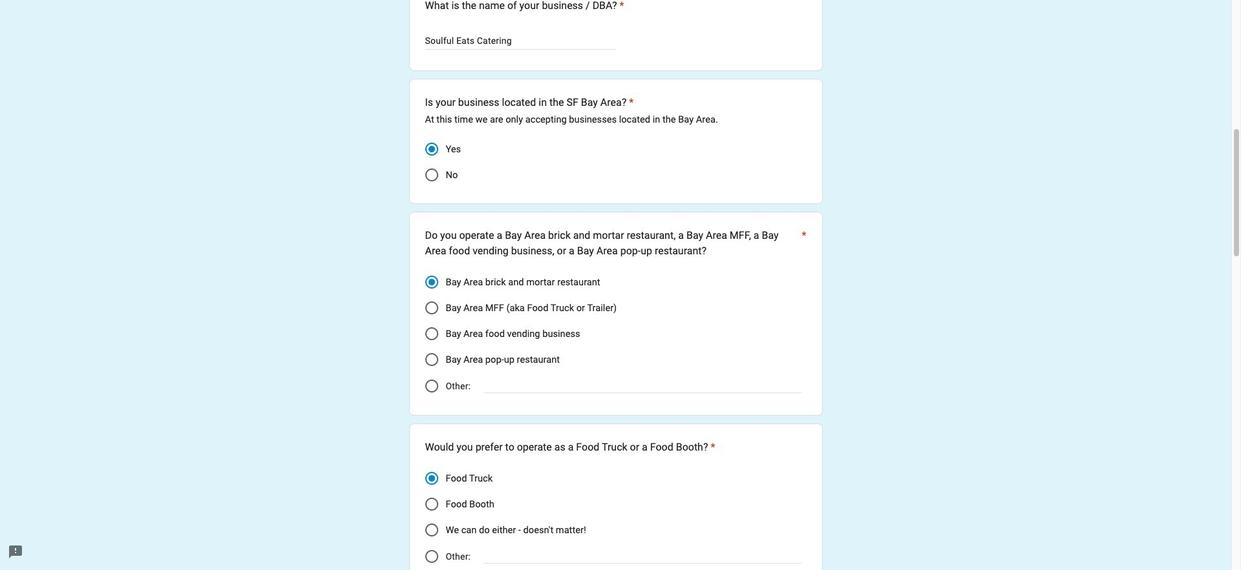 Task type: vqa. For each thing, say whether or not it's contained in the screenshot.
google Image
no



Task type: locate. For each thing, give the bounding box(es) containing it.
no image
[[425, 169, 438, 182]]

Yes radio
[[425, 143, 438, 156]]

4 heading from the top
[[425, 441, 716, 456]]

bay area mff (aka food truck or trailer) image
[[425, 302, 438, 315]]

We can do either - doesn't matter! radio
[[425, 525, 438, 538]]

required question element for 4th heading from the top of the page
[[708, 441, 716, 456]]

required question element
[[617, 0, 624, 14], [627, 95, 634, 111], [799, 228, 807, 259], [708, 441, 716, 456]]

Food Booth radio
[[425, 499, 438, 512]]

None text field
[[425, 33, 616, 49]]

heading
[[425, 0, 624, 14], [425, 95, 718, 111], [425, 228, 807, 259], [425, 441, 716, 456]]

required question element for third heading from the bottom
[[627, 95, 634, 111]]

Bay Area food vending business radio
[[425, 328, 438, 341]]

None radio
[[425, 551, 438, 564]]

food truck image
[[428, 476, 435, 483]]

we can do either - doesn't matter! image
[[425, 525, 438, 538]]

2 heading from the top
[[425, 95, 718, 111]]

None radio
[[425, 380, 438, 393]]

required question element for first heading from the top of the page
[[617, 0, 624, 14]]



Task type: describe. For each thing, give the bounding box(es) containing it.
1 heading from the top
[[425, 0, 624, 14]]

yes image
[[428, 146, 435, 153]]

food booth image
[[425, 499, 438, 512]]

Food Truck radio
[[425, 473, 438, 486]]

Bay Area pop-up restaurant radio
[[425, 354, 438, 367]]

bay area pop-up restaurant image
[[425, 354, 438, 367]]

bay area food vending business image
[[425, 328, 438, 341]]

required question element for third heading from the top of the page
[[799, 228, 807, 259]]

report a problem to google image
[[8, 545, 23, 561]]

bay area brick and mortar restaurant image
[[428, 280, 435, 286]]

Bay Area MFF (aka Food Truck or Trailer) radio
[[425, 302, 438, 315]]

Bay Area brick and mortar restaurant radio
[[425, 276, 438, 289]]

No radio
[[425, 169, 438, 182]]

3 heading from the top
[[425, 228, 807, 259]]



